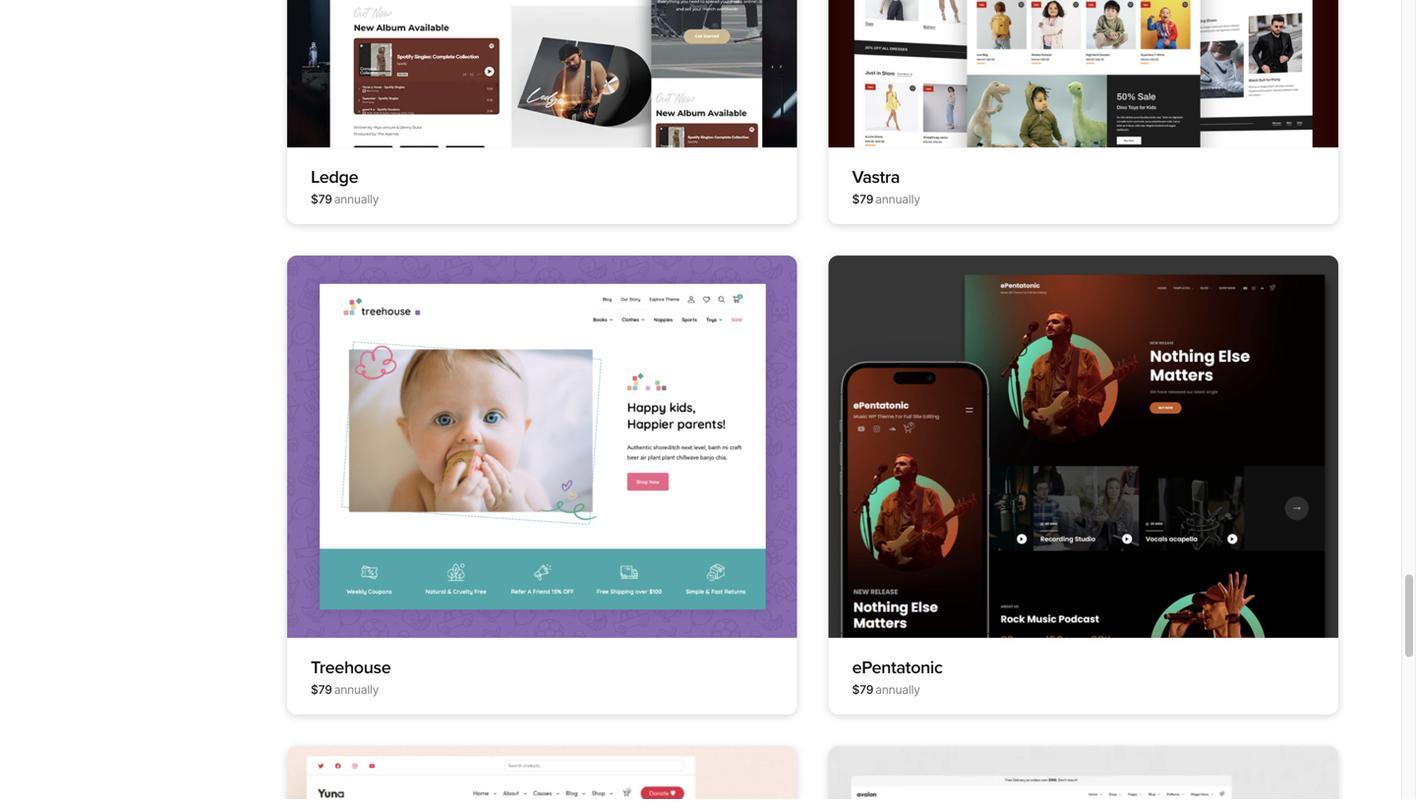 Task type: vqa. For each thing, say whether or not it's contained in the screenshot.
Find extensions, themes, guides, and more… search field
no



Task type: describe. For each thing, give the bounding box(es) containing it.
$79 for epentatonic
[[852, 683, 874, 697]]

ledge link
[[311, 167, 358, 188]]

treehouse link
[[311, 657, 391, 679]]

$79 for treehouse
[[311, 683, 332, 697]]

treehouse $79 annually
[[311, 657, 391, 697]]

vastra
[[852, 167, 900, 188]]

$79 for vastra
[[852, 192, 874, 207]]

treehouse
[[311, 657, 391, 679]]

epentatonic
[[852, 657, 943, 679]]

vastra $79 annually
[[852, 167, 920, 207]]

$79 for ledge
[[311, 192, 332, 207]]

annually for vastra
[[876, 192, 920, 207]]



Task type: locate. For each thing, give the bounding box(es) containing it.
$79 down ledge
[[311, 192, 332, 207]]

annually down 'ledge' link
[[334, 192, 379, 207]]

annually inside ledge $79 annually
[[334, 192, 379, 207]]

annually
[[334, 192, 379, 207], [876, 192, 920, 207], [334, 683, 379, 697], [876, 683, 920, 697]]

annually for treehouse
[[334, 683, 379, 697]]

$79 inside vastra $79 annually
[[852, 192, 874, 207]]

epentatonic $79 annually
[[852, 657, 943, 697]]

annually inside vastra $79 annually
[[876, 192, 920, 207]]

annually inside treehouse $79 annually
[[334, 683, 379, 697]]

$79 inside treehouse $79 annually
[[311, 683, 332, 697]]

$79 inside ledge $79 annually
[[311, 192, 332, 207]]

annually for epentatonic
[[876, 683, 920, 697]]

annually down epentatonic
[[876, 683, 920, 697]]

annually down the treehouse link
[[334, 683, 379, 697]]

annually inside epentatonic $79 annually
[[876, 683, 920, 697]]

$79 down epentatonic
[[852, 683, 874, 697]]

annually for ledge
[[334, 192, 379, 207]]

$79 down the vastra on the right top
[[852, 192, 874, 207]]

annually down 'vastra' link
[[876, 192, 920, 207]]

epentatonic link
[[852, 657, 943, 679]]

$79 down the treehouse link
[[311, 683, 332, 697]]

$79
[[311, 192, 332, 207], [852, 192, 874, 207], [311, 683, 332, 697], [852, 683, 874, 697]]

$79 inside epentatonic $79 annually
[[852, 683, 874, 697]]

ledge
[[311, 167, 358, 188]]

ledge $79 annually
[[311, 167, 379, 207]]

vastra link
[[852, 167, 900, 188]]



